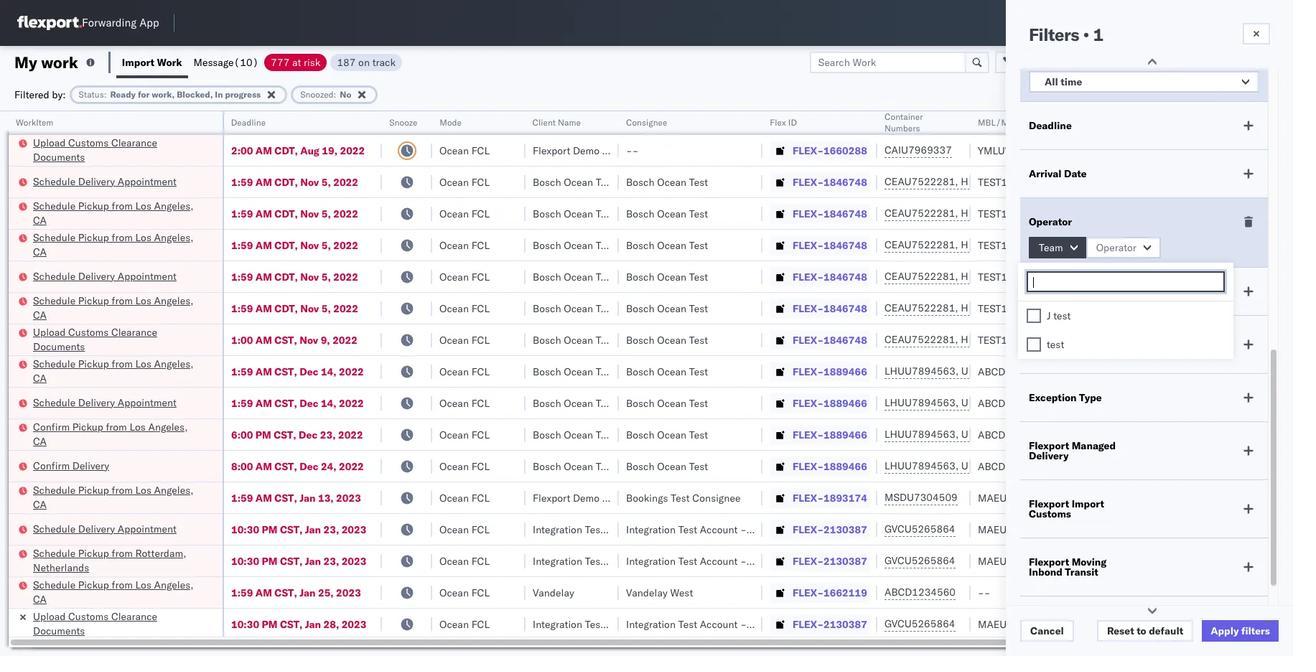 Task type: locate. For each thing, give the bounding box(es) containing it.
-- right abcd1234560
[[979, 587, 991, 600]]

2130387 up the 1662119
[[824, 555, 868, 568]]

1 1:59 am cst, dec 14, 2022 from the top
[[231, 365, 364, 378]]

test123456 down arrival
[[979, 207, 1039, 220]]

dec for confirm pickup from los angeles, ca
[[299, 429, 318, 442]]

3 ocean fcl from the top
[[440, 207, 490, 220]]

2 hlxu8034992 from the top
[[1038, 207, 1108, 220]]

delivery inside confirm delivery link
[[72, 459, 109, 472]]

date
[[1110, 50, 1132, 63], [1065, 167, 1088, 180]]

14 ocean fcl from the top
[[440, 555, 490, 568]]

0 vertical spatial operator
[[1030, 216, 1073, 228]]

28,
[[324, 618, 339, 631]]

4 1889466 from the top
[[824, 460, 868, 473]]

1 vertical spatial gaurav jawla
[[1158, 271, 1218, 283]]

dec up 8:00 am cst, dec 24, 2022
[[299, 429, 318, 442]]

appointment for 10:30 pm cst, jan 23, 2023
[[118, 523, 177, 536]]

operator left omkar
[[1097, 241, 1137, 254]]

delivery for 1:59 am cdt, nov 5, 2022 schedule delivery appointment button
[[78, 270, 115, 283]]

savant
[[1191, 239, 1222, 252]]

hlxu6269489, down ymluw236679313
[[962, 175, 1035, 188]]

date up all time button
[[1110, 50, 1132, 63]]

list box containing j test
[[1019, 302, 1234, 359]]

file
[[1048, 56, 1066, 69]]

jan up 25,
[[305, 555, 321, 568]]

quoted delivery date
[[1030, 50, 1132, 63]]

5 schedule pickup from los angeles, ca from the top
[[33, 484, 194, 511]]

0 vertical spatial upload customs clearance documents link
[[33, 135, 204, 164]]

from inside schedule pickup from rotterdam, netherlands
[[112, 547, 133, 560]]

10:30 pm cst, jan 23, 2023 for schedule delivery appointment
[[231, 523, 367, 536]]

2 vertical spatial account
[[700, 618, 738, 631]]

3 ca from the top
[[33, 309, 47, 322]]

upload for 1:00 am cst, nov 9, 2022
[[33, 326, 66, 339]]

1 vertical spatial 10:30 pm cst, jan 23, 2023
[[231, 555, 367, 568]]

12 ocean fcl from the top
[[440, 492, 490, 505]]

1 vertical spatial operator
[[1097, 241, 1137, 254]]

0 vertical spatial flexport demo consignee
[[533, 144, 651, 157]]

lhuu7894563, uetu5238478
[[885, 365, 1032, 378], [885, 397, 1032, 410], [885, 428, 1032, 441], [885, 460, 1032, 473]]

date right arrival
[[1065, 167, 1088, 180]]

1 gaurav jawla from the top
[[1158, 144, 1218, 157]]

angeles, for 3rd schedule pickup from los angeles, ca 'link' from the top
[[154, 294, 194, 307]]

10 ocean fcl from the top
[[440, 429, 490, 442]]

jan left 25,
[[300, 587, 316, 600]]

reset
[[1108, 625, 1135, 638]]

2 vertical spatial lagerfeld
[[771, 618, 814, 631]]

reset to default button
[[1098, 621, 1194, 642]]

upload customs clearance documents link
[[33, 135, 204, 164], [33, 325, 204, 354], [33, 610, 204, 638]]

2023 down 1:59 am cst, jan 13, 2023
[[342, 523, 367, 536]]

1 horizontal spatial ready
[[1030, 333, 1059, 346]]

forwarding app
[[82, 16, 159, 30]]

2 : from the left
[[334, 89, 336, 100]]

lhuu7894563,
[[885, 365, 959, 378], [885, 397, 959, 410], [885, 428, 959, 441], [885, 460, 959, 473]]

2 10:30 pm cst, jan 23, 2023 from the top
[[231, 555, 367, 568]]

file exception button
[[1026, 51, 1125, 73], [1026, 51, 1125, 73]]

4 resize handle column header from the left
[[509, 111, 526, 657]]

lhuu7894563, for schedule delivery appointment
[[885, 397, 959, 410]]

10 schedule from the top
[[33, 547, 76, 560]]

schedule delivery appointment link
[[33, 174, 177, 189], [33, 269, 177, 283], [33, 396, 177, 410], [33, 522, 177, 536]]

jan down 13,
[[305, 523, 321, 536]]

13 ocean fcl from the top
[[440, 523, 490, 536]]

3 1:59 am cdt, nov 5, 2022 from the top
[[231, 239, 358, 252]]

2130387 for schedule delivery appointment
[[824, 523, 868, 536]]

0 horizontal spatial status
[[79, 89, 104, 100]]

test123456 left for
[[979, 334, 1039, 347]]

2 karl from the top
[[750, 555, 768, 568]]

ready down j
[[1030, 333, 1059, 346]]

1 gaurav from the top
[[1158, 144, 1190, 157]]

7 ca from the top
[[33, 593, 47, 606]]

clearance inside the ready for customs clearance
[[1030, 343, 1079, 356]]

2 vertical spatial documents
[[33, 625, 85, 638]]

demo down name
[[573, 144, 600, 157]]

resize handle column header for workitem
[[205, 111, 223, 657]]

numbers down container
[[885, 123, 921, 134]]

0 horizontal spatial vandelay
[[533, 587, 575, 600]]

work
[[157, 56, 182, 69], [1030, 285, 1055, 298]]

1 vertical spatial ready
[[1030, 333, 1059, 346]]

1 horizontal spatial import
[[1072, 498, 1105, 511]]

Search Work text field
[[810, 51, 967, 73]]

exception
[[1068, 56, 1115, 69]]

maeu9408431 for schedule pickup from rotterdam, netherlands
[[979, 555, 1051, 568]]

1 schedule from the top
[[33, 175, 76, 188]]

1 vertical spatial date
[[1065, 167, 1088, 180]]

hlxu6269489, down the 'team' button
[[962, 270, 1035, 283]]

:
[[104, 89, 107, 100], [334, 89, 336, 100]]

1 vertical spatial jawla
[[1193, 271, 1218, 283]]

gvcu5265864 down abcd1234560
[[885, 618, 956, 631]]

jan left 28,
[[305, 618, 321, 631]]

23, for rotterdam,
[[324, 555, 339, 568]]

2 integration from the top
[[627, 555, 676, 568]]

dec up 6:00 pm cst, dec 23, 2022
[[300, 397, 319, 410]]

upload customs clearance documents for 2:00 am cdt, aug 19, 2022
[[33, 136, 157, 163]]

8 flex- from the top
[[793, 365, 824, 378]]

customs for "upload customs clearance documents" link associated with 2:00 am cdt, aug 19, 2022
[[68, 136, 109, 149]]

upload customs clearance documents button for 2:00 am cdt, aug 19, 2022
[[33, 135, 204, 166]]

integration
[[627, 523, 676, 536], [627, 555, 676, 568], [627, 618, 676, 631]]

0 horizontal spatial deadline
[[231, 117, 266, 128]]

5 am from the top
[[256, 271, 272, 283]]

integration test account - karl lagerfeld down bookings test consignee
[[627, 523, 814, 536]]

deadline
[[231, 117, 266, 128], [1030, 119, 1073, 132]]

9 resize handle column header from the left
[[1134, 111, 1151, 657]]

2 vertical spatial 23,
[[324, 555, 339, 568]]

ca inside confirm pickup from los angeles, ca
[[33, 435, 47, 448]]

import work
[[122, 56, 182, 69]]

2023 for schedule pickup from rotterdam, netherlands 'link'
[[342, 555, 367, 568]]

confirm inside confirm delivery link
[[33, 459, 70, 472]]

2130387 down the 1662119
[[824, 618, 868, 631]]

2 schedule delivery appointment from the top
[[33, 270, 177, 283]]

lagerfeld
[[771, 523, 814, 536], [771, 555, 814, 568], [771, 618, 814, 631]]

test
[[596, 176, 615, 189], [690, 176, 709, 189], [596, 207, 615, 220], [690, 207, 709, 220], [596, 239, 615, 252], [690, 239, 709, 252], [596, 271, 615, 283], [690, 271, 709, 283], [596, 302, 615, 315], [690, 302, 709, 315], [596, 334, 615, 347], [690, 334, 709, 347], [596, 365, 615, 378], [690, 365, 709, 378], [596, 397, 615, 410], [690, 397, 709, 410], [596, 429, 615, 442], [690, 429, 709, 442], [596, 460, 615, 473], [690, 460, 709, 473], [671, 492, 690, 505], [679, 523, 698, 536], [1236, 523, 1255, 536], [679, 555, 698, 568], [679, 618, 698, 631]]

0 vertical spatial upload
[[33, 136, 66, 149]]

flex-
[[793, 144, 824, 157], [793, 176, 824, 189], [793, 207, 824, 220], [793, 239, 824, 252], [793, 271, 824, 283], [793, 302, 824, 315], [793, 334, 824, 347], [793, 365, 824, 378], [793, 397, 824, 410], [793, 429, 824, 442], [793, 460, 824, 473], [793, 492, 824, 505], [793, 523, 824, 536], [793, 555, 824, 568], [793, 587, 824, 600], [793, 618, 824, 631]]

confirm down confirm pickup from los angeles, ca at the bottom left of the page
[[33, 459, 70, 472]]

1 vertical spatial import
[[1072, 498, 1105, 511]]

confirm for confirm pickup from los angeles, ca
[[33, 421, 70, 434]]

1 horizontal spatial numbers
[[1031, 117, 1066, 128]]

3 upload from the top
[[33, 610, 66, 623]]

from inside confirm pickup from los angeles, ca
[[106, 421, 127, 434]]

0 vertical spatial 14,
[[321, 365, 337, 378]]

delivery for 4th schedule delivery appointment button from the bottom
[[78, 175, 115, 188]]

2023 right 13,
[[336, 492, 361, 505]]

2023 right 28,
[[342, 618, 367, 631]]

hlxu8034992 for 2nd schedule pickup from los angeles, ca button from the top of the page
[[1038, 239, 1108, 251]]

1 fcl from the top
[[472, 144, 490, 157]]

0 vertical spatial ready
[[110, 89, 136, 100]]

0 vertical spatial flex-2130387
[[793, 523, 868, 536]]

3 maeu9408431 from the top
[[979, 618, 1051, 631]]

7 1:59 from the top
[[231, 397, 253, 410]]

bosch
[[533, 176, 562, 189], [627, 176, 655, 189], [533, 207, 562, 220], [627, 207, 655, 220], [533, 239, 562, 252], [627, 239, 655, 252], [533, 271, 562, 283], [627, 271, 655, 283], [533, 302, 562, 315], [627, 302, 655, 315], [533, 334, 562, 347], [627, 334, 655, 347], [533, 365, 562, 378], [627, 365, 655, 378], [533, 397, 562, 410], [627, 397, 655, 410], [533, 429, 562, 442], [627, 429, 655, 442], [533, 460, 562, 473], [627, 460, 655, 473]]

1:59 am cdt, nov 5, 2022
[[231, 176, 358, 189], [231, 207, 358, 220], [231, 239, 358, 252], [231, 271, 358, 283], [231, 302, 358, 315]]

gaurav
[[1158, 144, 1190, 157], [1158, 271, 1190, 283]]

0 vertical spatial work
[[157, 56, 182, 69]]

bookings
[[627, 492, 669, 505]]

11 am from the top
[[256, 492, 272, 505]]

list box
[[1019, 302, 1234, 359]]

flexport managed delivery
[[1030, 440, 1117, 463]]

abcdefg78456546 for schedule pickup from los angeles, ca
[[979, 365, 1075, 378]]

schedule delivery appointment button
[[33, 174, 177, 190], [33, 269, 177, 285], [33, 396, 177, 411], [33, 522, 177, 538]]

resize handle column header for mbl/mawb numbers
[[1134, 111, 1151, 657]]

numbers up ymluw236679313
[[1031, 117, 1066, 128]]

1 account from the top
[[700, 523, 738, 536]]

1 vertical spatial gaurav
[[1158, 271, 1190, 283]]

0 vertical spatial gvcu5265864
[[885, 523, 956, 536]]

2 jawla from the top
[[1193, 271, 1218, 283]]

demo for bookings
[[573, 492, 600, 505]]

1 vertical spatial 1:59 am cst, dec 14, 2022
[[231, 397, 364, 410]]

1:59 am cdt, nov 5, 2022 for 2nd schedule pickup from los angeles, ca button from the top of the page
[[231, 239, 358, 252]]

10:30 down 1:59 am cst, jan 25, 2023
[[231, 618, 259, 631]]

0 vertical spatial --
[[627, 144, 639, 157]]

ca for 3rd schedule pickup from los angeles, ca 'link' from the top
[[33, 309, 47, 322]]

from
[[112, 199, 133, 212], [112, 231, 133, 244], [112, 294, 133, 307], [112, 357, 133, 370], [106, 421, 127, 434], [112, 484, 133, 497], [112, 547, 133, 560], [112, 579, 133, 592]]

cst, down 1:59 am cst, jan 25, 2023
[[280, 618, 303, 631]]

0 vertical spatial maeu9408431
[[979, 523, 1051, 536]]

0 vertical spatial demo
[[573, 144, 600, 157]]

3 flex-2130387 from the top
[[793, 618, 868, 631]]

6 resize handle column header from the left
[[746, 111, 763, 657]]

mbl/mawb numbers button
[[971, 114, 1137, 129]]

10:30 up 1:59 am cst, jan 25, 2023
[[231, 555, 259, 568]]

0 horizontal spatial numbers
[[885, 123, 921, 134]]

1 horizontal spatial operator
[[1097, 241, 1137, 254]]

2 vandelay from the left
[[627, 587, 668, 600]]

gvcu5265864 down msdu7304509
[[885, 523, 956, 536]]

1 vertical spatial confirm
[[33, 459, 70, 472]]

for
[[138, 89, 150, 100]]

ready left for
[[110, 89, 136, 100]]

2022
[[340, 144, 365, 157], [334, 176, 358, 189], [334, 207, 358, 220], [334, 239, 358, 252], [334, 271, 358, 283], [334, 302, 358, 315], [333, 334, 358, 347], [339, 365, 364, 378], [339, 397, 364, 410], [338, 429, 363, 442], [339, 460, 364, 473]]

documents for 2:00
[[33, 151, 85, 163]]

my work
[[14, 52, 78, 72]]

vandelay for vandelay west
[[627, 587, 668, 600]]

1 vertical spatial maeu9408431
[[979, 555, 1051, 568]]

1 vertical spatial upload customs clearance documents
[[33, 326, 157, 353]]

los inside confirm pickup from los angeles, ca
[[130, 421, 146, 434]]

integration test account - karl lagerfeld up west at the right bottom
[[627, 555, 814, 568]]

status up workitem button
[[79, 89, 104, 100]]

uetu5238478 for schedule pickup from los angeles, ca
[[962, 365, 1032, 378]]

test123456
[[979, 176, 1039, 189], [979, 207, 1039, 220], [979, 239, 1039, 252], [979, 271, 1039, 283], [979, 302, 1039, 315], [979, 334, 1039, 347]]

5 ocean fcl from the top
[[440, 271, 490, 283]]

clearance
[[111, 136, 157, 149], [111, 326, 157, 339], [1030, 343, 1079, 356], [111, 610, 157, 623]]

integration test account - karl lagerfeld
[[627, 523, 814, 536], [627, 555, 814, 568], [627, 618, 814, 631]]

resize handle column header for container numbers
[[954, 111, 971, 657]]

0 vertical spatial gaurav
[[1158, 144, 1190, 157]]

gaurav for test123456
[[1158, 271, 1190, 283]]

hlxu6269489, left team
[[962, 239, 1035, 251]]

confirm inside confirm pickup from los angeles, ca
[[33, 421, 70, 434]]

cdt,
[[275, 144, 298, 157], [275, 176, 298, 189], [275, 207, 298, 220], [275, 239, 298, 252], [275, 271, 298, 283], [275, 302, 298, 315]]

fcl
[[472, 144, 490, 157], [472, 176, 490, 189], [472, 207, 490, 220], [472, 239, 490, 252], [472, 271, 490, 283], [472, 302, 490, 315], [472, 334, 490, 347], [472, 365, 490, 378], [472, 397, 490, 410], [472, 429, 490, 442], [472, 460, 490, 473], [472, 492, 490, 505], [472, 523, 490, 536], [472, 555, 490, 568], [472, 587, 490, 600], [472, 618, 490, 631]]

Search Shipments (/) text field
[[1019, 12, 1157, 34]]

0 vertical spatial gaurav jawla
[[1158, 144, 1218, 157]]

23, up 24,
[[320, 429, 336, 442]]

10:30 pm cst, jan 23, 2023 for schedule pickup from rotterdam, netherlands
[[231, 555, 367, 568]]

by:
[[52, 88, 66, 101]]

uetu5238478 for schedule delivery appointment
[[962, 397, 1032, 410]]

0 vertical spatial 23,
[[320, 429, 336, 442]]

23, up 25,
[[324, 555, 339, 568]]

origin
[[1257, 523, 1285, 536]]

jawla
[[1193, 144, 1218, 157], [1193, 271, 1218, 283]]

1 schedule delivery appointment link from the top
[[33, 174, 177, 189]]

4 flex- from the top
[[793, 239, 824, 252]]

1 vertical spatial lagerfeld
[[771, 555, 814, 568]]

2 vertical spatial upload
[[33, 610, 66, 623]]

dec down 1:00 am cst, nov 9, 2022
[[300, 365, 319, 378]]

4 flex-1889466 from the top
[[793, 460, 868, 473]]

0 vertical spatial confirm
[[33, 421, 70, 434]]

0 vertical spatial 10:30
[[231, 523, 259, 536]]

flex-2130387
[[793, 523, 868, 536], [793, 555, 868, 568], [793, 618, 868, 631]]

6 ceau7522281, hlxu6269489, hlxu8034992 from the top
[[885, 333, 1108, 346]]

10:30 pm cst, jan 23, 2023 down 1:59 am cst, jan 13, 2023
[[231, 523, 367, 536]]

filters
[[1242, 625, 1271, 638]]

lagerfeld up the flex-1662119
[[771, 555, 814, 568]]

import up for
[[122, 56, 155, 69]]

abcdefg78456546 down exception
[[979, 429, 1075, 442]]

batch
[[1213, 56, 1241, 69]]

5 hlxu8034992 from the top
[[1038, 302, 1108, 315]]

2 schedule pickup from los angeles, ca link from the top
[[33, 230, 204, 259]]

delivery for schedule delivery appointment button associated with 1:59 am cst, dec 14, 2022
[[78, 396, 115, 409]]

integration up vandelay west
[[627, 555, 676, 568]]

integration test account - karl lagerfeld down west at the right bottom
[[627, 618, 814, 631]]

pm right '6:00' on the left of page
[[256, 429, 271, 442]]

0 vertical spatial integration
[[627, 523, 676, 536]]

cst, down 8:00 am cst, dec 24, 2022
[[275, 492, 297, 505]]

1 horizontal spatial --
[[979, 587, 991, 600]]

lagerfeld down the flex-1662119
[[771, 618, 814, 631]]

0 vertical spatial upload customs clearance documents button
[[33, 135, 204, 166]]

vandelay for vandelay
[[533, 587, 575, 600]]

1 horizontal spatial vandelay
[[627, 587, 668, 600]]

none checkbox inside list box
[[1027, 309, 1042, 323]]

0 vertical spatial 10:30 pm cst, jan 23, 2023
[[231, 523, 367, 536]]

confirm up confirm delivery
[[33, 421, 70, 434]]

integration down vandelay west
[[627, 618, 676, 631]]

integration down bookings
[[627, 523, 676, 536]]

resize handle column header for mode
[[509, 111, 526, 657]]

2 vertical spatial maeu9408431
[[979, 618, 1051, 631]]

1 vertical spatial 14,
[[321, 397, 337, 410]]

angeles, inside confirm pickup from los angeles, ca
[[148, 421, 188, 434]]

flex-1660288 button
[[770, 140, 871, 161], [770, 140, 871, 161]]

3 10:30 from the top
[[231, 618, 259, 631]]

deadline up 2:00 in the top left of the page
[[231, 117, 266, 128]]

abcdefg78456546 up 'maeu9736123'
[[979, 460, 1075, 473]]

schedule inside schedule pickup from rotterdam, netherlands
[[33, 547, 76, 560]]

1 vertical spatial documents
[[33, 340, 85, 353]]

: up workitem button
[[104, 89, 107, 100]]

hlxu8034992 for 1st schedule pickup from los angeles, ca button
[[1038, 207, 1108, 220]]

: for status
[[104, 89, 107, 100]]

flex-2130387 for schedule delivery appointment
[[793, 523, 868, 536]]

1 vertical spatial upload
[[33, 326, 66, 339]]

1 flex-1889466 from the top
[[793, 365, 868, 378]]

hlxu6269489, down arrival
[[962, 207, 1035, 220]]

upload
[[33, 136, 66, 149], [33, 326, 66, 339], [33, 610, 66, 623]]

1 vertical spatial demo
[[573, 492, 600, 505]]

delivery for schedule delivery appointment button for 10:30 pm cst, jan 23, 2023
[[78, 523, 115, 536]]

1 vertical spatial gvcu5265864
[[885, 555, 956, 568]]

2 flex-2130387 from the top
[[793, 555, 868, 568]]

2 vertical spatial gvcu5265864
[[885, 618, 956, 631]]

status right do
[[1047, 614, 1078, 627]]

2023 up 1:59 am cst, jan 25, 2023
[[342, 555, 367, 568]]

0 vertical spatial jawla
[[1193, 144, 1218, 157]]

lagerfeld for schedule pickup from rotterdam, netherlands
[[771, 555, 814, 568]]

flex-2130387 for schedule pickup from rotterdam, netherlands
[[793, 555, 868, 568]]

5 1:59 am cdt, nov 5, 2022 from the top
[[231, 302, 358, 315]]

pm for schedule pickup from rotterdam, netherlands
[[262, 555, 278, 568]]

flex-2130387 down the flex-1662119
[[793, 618, 868, 631]]

consignee
[[627, 117, 668, 128], [603, 144, 651, 157], [603, 492, 651, 505], [693, 492, 741, 505]]

test123456 left j
[[979, 302, 1039, 315]]

12 fcl from the top
[[472, 492, 490, 505]]

0 vertical spatial upload customs clearance documents
[[33, 136, 157, 163]]

cdt, for 3rd schedule pickup from los angeles, ca 'link' from the top
[[275, 302, 298, 315]]

0 horizontal spatial import
[[122, 56, 155, 69]]

confirm pickup from los angeles, ca link
[[33, 420, 204, 449]]

ocean fcl
[[440, 144, 490, 157], [440, 176, 490, 189], [440, 207, 490, 220], [440, 239, 490, 252], [440, 271, 490, 283], [440, 302, 490, 315], [440, 334, 490, 347], [440, 365, 490, 378], [440, 397, 490, 410], [440, 429, 490, 442], [440, 460, 490, 473], [440, 492, 490, 505], [440, 523, 490, 536], [440, 555, 490, 568], [440, 587, 490, 600], [440, 618, 490, 631]]

4 1:59 am cdt, nov 5, 2022 from the top
[[231, 271, 358, 283]]

operator
[[1030, 216, 1073, 228], [1097, 241, 1137, 254]]

4 schedule delivery appointment button from the top
[[33, 522, 177, 538]]

4 1846748 from the top
[[824, 271, 868, 283]]

3 documents from the top
[[33, 625, 85, 638]]

jan
[[300, 492, 316, 505], [305, 523, 321, 536], [305, 555, 321, 568], [300, 587, 316, 600], [305, 618, 321, 631]]

0 horizontal spatial :
[[104, 89, 107, 100]]

3 flex- from the top
[[793, 207, 824, 220]]

6 schedule from the top
[[33, 357, 76, 370]]

jaehyung choi - test origin a
[[1158, 523, 1294, 536]]

message
[[194, 56, 234, 69]]

choi
[[1203, 523, 1224, 536]]

test right j
[[1054, 310, 1072, 323]]

1 vertical spatial 10:30
[[231, 555, 259, 568]]

flexport moving inbond transit
[[1030, 556, 1107, 579]]

pm down 1:59 am cst, jan 25, 2023
[[262, 618, 278, 631]]

2 resize handle column header from the left
[[365, 111, 382, 657]]

clearance for first "upload customs clearance documents" link from the bottom of the page
[[111, 610, 157, 623]]

1 uetu5238478 from the top
[[962, 365, 1032, 378]]

9 schedule from the top
[[33, 523, 76, 536]]

pm down 1:59 am cst, jan 13, 2023
[[262, 523, 278, 536]]

0 vertical spatial import
[[122, 56, 155, 69]]

5 1:59 from the top
[[231, 302, 253, 315]]

1 vertical spatial upload customs clearance documents link
[[33, 325, 204, 354]]

operator inside button
[[1097, 241, 1137, 254]]

uetu5238478 for confirm pickup from los angeles, ca
[[962, 428, 1032, 441]]

flex-1889466 button
[[770, 362, 871, 382], [770, 362, 871, 382], [770, 393, 871, 413], [770, 393, 871, 413], [770, 425, 871, 445], [770, 425, 871, 445], [770, 457, 871, 477], [770, 457, 871, 477]]

deadline up ymluw236679313
[[1030, 119, 1073, 132]]

3 schedule delivery appointment button from the top
[[33, 396, 177, 411]]

4 schedule pickup from los angeles, ca link from the top
[[33, 357, 204, 385]]

1 vertical spatial 2130387
[[824, 555, 868, 568]]

3 am from the top
[[256, 207, 272, 220]]

0 vertical spatial documents
[[33, 151, 85, 163]]

abcdefg78456546 up exception
[[979, 365, 1075, 378]]

test down j test
[[1048, 338, 1065, 351]]

abcdefg78456546 up flexport managed delivery
[[979, 397, 1075, 410]]

1 hlxu6269489, from the top
[[962, 175, 1035, 188]]

pm for schedule delivery appointment
[[262, 523, 278, 536]]

deadline button
[[224, 114, 368, 129]]

delivery
[[1067, 50, 1107, 63], [78, 175, 115, 188], [78, 270, 115, 283], [78, 396, 115, 409], [1030, 450, 1069, 463], [72, 459, 109, 472], [78, 523, 115, 536]]

gvcu5265864 up abcd1234560
[[885, 555, 956, 568]]

2130387 down "1893174"
[[824, 523, 868, 536]]

3 2130387 from the top
[[824, 618, 868, 631]]

0 horizontal spatial --
[[627, 144, 639, 157]]

1 am from the top
[[256, 144, 272, 157]]

customs inside flexport import customs
[[1030, 508, 1072, 521]]

flexport inside flexport import customs
[[1030, 498, 1070, 511]]

8 schedule from the top
[[33, 484, 76, 497]]

3 schedule pickup from los angeles, ca button from the top
[[33, 293, 204, 324]]

2 1889466 from the top
[[824, 397, 868, 410]]

None checkbox
[[1027, 309, 1042, 323]]

work up j
[[1030, 285, 1055, 298]]

schedule delivery appointment
[[33, 175, 177, 188], [33, 270, 177, 283], [33, 396, 177, 409], [33, 523, 177, 536]]

2 vertical spatial flex-2130387
[[793, 618, 868, 631]]

2 schedule from the top
[[33, 199, 76, 212]]

hlxu8034992
[[1038, 175, 1108, 188], [1038, 207, 1108, 220], [1038, 239, 1108, 251], [1038, 270, 1108, 283], [1038, 302, 1108, 315], [1038, 333, 1108, 346]]

10:30 pm cst, jan 23, 2023 up 1:59 am cst, jan 25, 2023
[[231, 555, 367, 568]]

work up status : ready for work, blocked, in progress
[[157, 56, 182, 69]]

14, up 6:00 pm cst, dec 23, 2022
[[321, 397, 337, 410]]

0 vertical spatial karl
[[750, 523, 768, 536]]

import down flexport managed delivery
[[1072, 498, 1105, 511]]

test123456 left team
[[979, 239, 1039, 252]]

type right item
[[1081, 285, 1104, 298]]

0 vertical spatial lagerfeld
[[771, 523, 814, 536]]

abcdefg78456546
[[979, 365, 1075, 378], [979, 397, 1075, 410], [979, 429, 1075, 442], [979, 460, 1075, 473]]

client name button
[[526, 114, 605, 129]]

customs for "upload customs clearance documents" link corresponding to 1:00 am cst, nov 9, 2022
[[68, 326, 109, 339]]

0 vertical spatial date
[[1110, 50, 1132, 63]]

lagerfeld down flex-1893174
[[771, 523, 814, 536]]

2 vertical spatial 10:30
[[231, 618, 259, 631]]

2 vertical spatial upload customs clearance documents link
[[33, 610, 204, 638]]

1 vertical spatial upload customs clearance documents button
[[33, 325, 204, 355]]

1 test123456 from the top
[[979, 176, 1039, 189]]

vandelay
[[533, 587, 575, 600], [627, 587, 668, 600]]

6 fcl from the top
[[472, 302, 490, 315]]

2023 right 25,
[[336, 587, 361, 600]]

0 horizontal spatial date
[[1065, 167, 1088, 180]]

1 horizontal spatial deadline
[[1030, 119, 1073, 132]]

ca for 5th schedule pickup from los angeles, ca 'link' from the bottom
[[33, 245, 47, 258]]

14, down "9,"
[[321, 365, 337, 378]]

1 vertical spatial karl
[[750, 555, 768, 568]]

ca for third schedule pickup from los angeles, ca 'link' from the bottom of the page
[[33, 372, 47, 385]]

1 5, from the top
[[322, 176, 331, 189]]

import
[[122, 56, 155, 69], [1072, 498, 1105, 511]]

hlxu6269489, left j
[[962, 302, 1035, 315]]

8:00 am cst, dec 24, 2022
[[231, 460, 364, 473]]

mode
[[440, 117, 462, 128]]

west
[[671, 587, 694, 600]]

jawla for test123456
[[1193, 271, 1218, 283]]

resize handle column header
[[205, 111, 223, 657], [365, 111, 382, 657], [415, 111, 433, 657], [509, 111, 526, 657], [602, 111, 619, 657], [746, 111, 763, 657], [861, 111, 878, 657], [954, 111, 971, 657], [1134, 111, 1151, 657], [1227, 111, 1244, 657], [1257, 111, 1275, 657]]

1 vertical spatial account
[[700, 555, 738, 568]]

0 horizontal spatial operator
[[1030, 216, 1073, 228]]

3 integration test account - karl lagerfeld from the top
[[627, 618, 814, 631]]

customs for first "upload customs clearance documents" link from the bottom of the page
[[68, 610, 109, 623]]

numbers for container numbers
[[885, 123, 921, 134]]

demo left bookings
[[573, 492, 600, 505]]

4 1:59 from the top
[[231, 271, 253, 283]]

flex-2130387 up the flex-1662119
[[793, 555, 868, 568]]

schedule pickup from los angeles, ca
[[33, 199, 194, 227], [33, 231, 194, 258], [33, 294, 194, 322], [33, 357, 194, 385], [33, 484, 194, 511], [33, 579, 194, 606]]

flex-1846748
[[793, 176, 868, 189], [793, 207, 868, 220], [793, 239, 868, 252], [793, 271, 868, 283], [793, 302, 868, 315], [793, 334, 868, 347]]

4 uetu5238478 from the top
[[962, 460, 1032, 473]]

operator up team
[[1030, 216, 1073, 228]]

10:30 down 1:59 am cst, jan 13, 2023
[[231, 523, 259, 536]]

1 vertical spatial flexport demo consignee
[[533, 492, 651, 505]]

2 vertical spatial integration
[[627, 618, 676, 631]]

23, down 13,
[[324, 523, 339, 536]]

2 vertical spatial integration test account - karl lagerfeld
[[627, 618, 814, 631]]

1:59 am cst, dec 14, 2022 up 6:00 pm cst, dec 23, 2022
[[231, 397, 364, 410]]

1 vertical spatial 23,
[[324, 523, 339, 536]]

1 hlxu8034992 from the top
[[1038, 175, 1108, 188]]

numbers inside container numbers
[[885, 123, 921, 134]]

angeles, for 5th schedule pickup from los angeles, ca 'link' from the bottom
[[154, 231, 194, 244]]

7 flex- from the top
[[793, 334, 824, 347]]

uetu5238478
[[962, 365, 1032, 378], [962, 397, 1032, 410], [962, 428, 1032, 441], [962, 460, 1032, 473]]

8 ocean fcl from the top
[[440, 365, 490, 378]]

1 schedule pickup from los angeles, ca link from the top
[[33, 199, 204, 227]]

angeles, for sixth schedule pickup from los angeles, ca 'link' from the top
[[154, 579, 194, 592]]

dec left 24,
[[300, 460, 319, 473]]

resize handle column header for consignee
[[746, 111, 763, 657]]

flex-2130387 down flex-1893174
[[793, 523, 868, 536]]

None text field
[[1032, 277, 1224, 289]]

hlxu8034992 for fourth schedule pickup from los angeles, ca button from the bottom
[[1038, 302, 1108, 315]]

test123456 down ymluw236679313
[[979, 176, 1039, 189]]

schedule delivery appointment button for 10:30 pm cst, jan 23, 2023
[[33, 522, 177, 538]]

abcdefg78456546 for schedule delivery appointment
[[979, 397, 1075, 410]]

1889466 for schedule delivery appointment
[[824, 397, 868, 410]]

12 am from the top
[[256, 587, 272, 600]]

9,
[[321, 334, 330, 347]]

1 vertical spatial integration test account - karl lagerfeld
[[627, 555, 814, 568]]

file exception
[[1048, 56, 1115, 69]]

cst, up 1:59 am cst, jan 13, 2023
[[275, 460, 297, 473]]

None checkbox
[[1027, 338, 1042, 352]]

0 vertical spatial integration test account - karl lagerfeld
[[627, 523, 814, 536]]

2 vertical spatial upload customs clearance documents
[[33, 610, 157, 638]]

consignee inside button
[[627, 117, 668, 128]]

1 upload customs clearance documents link from the top
[[33, 135, 204, 164]]

flex-1893174 button
[[770, 488, 871, 508], [770, 488, 871, 508]]

dec
[[300, 365, 319, 378], [300, 397, 319, 410], [299, 429, 318, 442], [300, 460, 319, 473]]

0 horizontal spatial work
[[157, 56, 182, 69]]

2 lhuu7894563, from the top
[[885, 397, 959, 410]]

resize handle column header for deadline
[[365, 111, 382, 657]]

5 resize handle column header from the left
[[602, 111, 619, 657]]

pm up 1:59 am cst, jan 25, 2023
[[262, 555, 278, 568]]

pickup inside schedule pickup from rotterdam, netherlands
[[78, 547, 109, 560]]

2 vertical spatial 2130387
[[824, 618, 868, 631]]

0 vertical spatial 2130387
[[824, 523, 868, 536]]

abcdefg78456546 for confirm pickup from los angeles, ca
[[979, 429, 1075, 442]]

2 schedule pickup from los angeles, ca button from the top
[[33, 230, 204, 260]]

message (10)
[[194, 56, 259, 69]]

2 ca from the top
[[33, 245, 47, 258]]

type right exception
[[1080, 392, 1103, 405]]

documents
[[33, 151, 85, 163], [33, 340, 85, 353], [33, 625, 85, 638]]

hlxu6269489, left for
[[962, 333, 1035, 346]]

1889466 for confirm pickup from los angeles, ca
[[824, 429, 868, 442]]

0 vertical spatial account
[[700, 523, 738, 536]]

1 vertical spatial flex-2130387
[[793, 555, 868, 568]]

do status
[[1030, 614, 1078, 627]]

15 fcl from the top
[[472, 587, 490, 600]]

resize handle column header for client name
[[602, 111, 619, 657]]

: left no
[[334, 89, 336, 100]]

4 test123456 from the top
[[979, 271, 1039, 283]]

2 vertical spatial karl
[[750, 618, 768, 631]]

type
[[1081, 285, 1104, 298], [1080, 392, 1103, 405]]

test123456 down the 'team' button
[[979, 271, 1039, 283]]



Task type: vqa. For each thing, say whether or not it's contained in the screenshot.
Pending corresponding to Documents available for Broker
no



Task type: describe. For each thing, give the bounding box(es) containing it.
dec for schedule pickup from los angeles, ca
[[300, 365, 319, 378]]

11 flex- from the top
[[793, 460, 824, 473]]

lhuu7894563, uetu5238478 for schedule delivery appointment
[[885, 397, 1032, 410]]

upload customs clearance documents link for 1:00 am cst, nov 9, 2022
[[33, 325, 204, 354]]

delivery for confirm delivery button
[[72, 459, 109, 472]]

3 lagerfeld from the top
[[771, 618, 814, 631]]

ca for 5th schedule pickup from los angeles, ca 'link' from the top of the page
[[33, 498, 47, 511]]

187 on track
[[337, 56, 396, 69]]

mode button
[[433, 114, 512, 129]]

upload for 2:00 am cdt, aug 19, 2022
[[33, 136, 66, 149]]

schedule delivery appointment button for 1:59 am cdt, nov 5, 2022
[[33, 269, 177, 285]]

3 test123456 from the top
[[979, 239, 1039, 252]]

5 schedule pickup from los angeles, ca button from the top
[[33, 483, 204, 513]]

inbond
[[1030, 566, 1063, 579]]

1:59 am cdt, nov 5, 2022 for fourth schedule pickup from los angeles, ca button from the bottom
[[231, 302, 358, 315]]

cst, down 1:00 am cst, nov 9, 2022
[[275, 365, 297, 378]]

j test
[[1048, 310, 1072, 323]]

2023 for schedule delivery appointment link for 10:30 pm cst, jan 23, 2023
[[342, 523, 367, 536]]

1 horizontal spatial status
[[1047, 614, 1078, 627]]

ca for confirm pickup from los angeles, ca link
[[33, 435, 47, 448]]

vandelay west
[[627, 587, 694, 600]]

schedule delivery appointment for 10:30 pm cst, jan 23, 2023
[[33, 523, 177, 536]]

1 vertical spatial --
[[979, 587, 991, 600]]

jawla for ymluw236679313
[[1193, 144, 1218, 157]]

3 schedule pickup from los angeles, ca from the top
[[33, 294, 194, 322]]

15 flex- from the top
[[793, 587, 824, 600]]

status : ready for work, blocked, in progress
[[79, 89, 261, 100]]

msdu7304509
[[885, 491, 958, 504]]

delivery inside flexport managed delivery
[[1030, 450, 1069, 463]]

angeles, for third schedule pickup from los angeles, ca 'link' from the bottom of the page
[[154, 357, 194, 370]]

1 appointment from the top
[[118, 175, 177, 188]]

3 ceau7522281, from the top
[[885, 239, 959, 251]]

documents for 1:00
[[33, 340, 85, 353]]

cst, down 1:59 am cst, jan 13, 2023
[[280, 523, 303, 536]]

23, for los
[[320, 429, 336, 442]]

schedule delivery appointment link for 1:59 am cst, dec 14, 2022
[[33, 396, 177, 410]]

2 schedule pickup from los angeles, ca from the top
[[33, 231, 194, 258]]

3 schedule from the top
[[33, 231, 76, 244]]

schedule delivery appointment button for 1:59 am cst, dec 14, 2022
[[33, 396, 177, 411]]

snooze
[[389, 117, 418, 128]]

container numbers
[[885, 111, 924, 134]]

1 ceau7522281, from the top
[[885, 175, 959, 188]]

schedule pickup from rotterdam, netherlands
[[33, 547, 187, 574]]

9 am from the top
[[256, 397, 272, 410]]

cst, up 8:00 am cst, dec 24, 2022
[[274, 429, 296, 442]]

flex
[[770, 117, 786, 128]]

confirm for confirm delivery
[[33, 459, 70, 472]]

10 am from the top
[[256, 460, 272, 473]]

5 flex-1846748 from the top
[[793, 302, 868, 315]]

1846748 for fourth schedule pickup from los angeles, ca button from the bottom
[[824, 302, 868, 315]]

appointment for 1:59 am cst, dec 14, 2022
[[118, 396, 177, 409]]

filtered
[[14, 88, 49, 101]]

integration test account - karl lagerfeld for schedule delivery appointment
[[627, 523, 814, 536]]

filters
[[1030, 24, 1080, 45]]

all time button
[[1030, 71, 1260, 93]]

14 fcl from the top
[[472, 555, 490, 568]]

ready inside the ready for customs clearance
[[1030, 333, 1059, 346]]

maeu9408431 for schedule delivery appointment
[[979, 523, 1051, 536]]

workitem button
[[9, 114, 208, 129]]

cdt, for 6th schedule pickup from los angeles, ca 'link' from the bottom of the page
[[275, 207, 298, 220]]

integration test account - karl lagerfeld for schedule pickup from rotterdam, netherlands
[[627, 555, 814, 568]]

schedule delivery appointment link for 1:59 am cdt, nov 5, 2022
[[33, 269, 177, 283]]

1846748 for 1:59 am cdt, nov 5, 2022 schedule delivery appointment button
[[824, 271, 868, 283]]

flex id button
[[763, 114, 864, 129]]

6 ceau7522281, from the top
[[885, 333, 959, 346]]

karl for schedule delivery appointment
[[750, 523, 768, 536]]

2 ceau7522281, hlxu6269489, hlxu8034992 from the top
[[885, 207, 1108, 220]]

1 flex- from the top
[[793, 144, 824, 157]]

confirm pickup from los angeles, ca
[[33, 421, 188, 448]]

5 hlxu6269489, from the top
[[962, 302, 1035, 315]]

none checkbox inside list box
[[1027, 338, 1042, 352]]

1 schedule pickup from los angeles, ca from the top
[[33, 199, 194, 227]]

3 integration from the top
[[627, 618, 676, 631]]

gaurav jawla for ymluw236679313
[[1158, 144, 1218, 157]]

my
[[14, 52, 37, 72]]

managed
[[1072, 440, 1117, 453]]

time
[[1061, 75, 1083, 88]]

flex id
[[770, 117, 797, 128]]

rotterdam,
[[135, 547, 187, 560]]

moving
[[1072, 556, 1107, 569]]

10:30 for schedule pickup from rotterdam, netherlands
[[231, 555, 259, 568]]

pickup inside confirm pickup from los angeles, ca
[[72, 421, 103, 434]]

cancel
[[1031, 625, 1065, 638]]

at
[[292, 56, 301, 69]]

mbl/mawb numbers
[[979, 117, 1066, 128]]

angeles, for confirm pickup from los angeles, ca link
[[148, 421, 188, 434]]

1846748 for 2nd schedule pickup from los angeles, ca button from the top of the page
[[824, 239, 868, 252]]

16 ocean fcl from the top
[[440, 618, 490, 631]]

client
[[533, 117, 556, 128]]

1 vertical spatial work
[[1030, 285, 1055, 298]]

flex-1889466 for schedule delivery appointment
[[793, 397, 868, 410]]

2 hlxu6269489, from the top
[[962, 207, 1035, 220]]

dec for schedule delivery appointment
[[300, 397, 319, 410]]

schedule delivery appointment for 1:59 am cdt, nov 5, 2022
[[33, 270, 177, 283]]

11 ocean fcl from the top
[[440, 460, 490, 473]]

batch action button
[[1191, 51, 1285, 73]]

container numbers button
[[878, 108, 957, 134]]

5 fcl from the top
[[472, 271, 490, 283]]

1 vertical spatial test
[[1048, 338, 1065, 351]]

filters • 1
[[1030, 24, 1104, 45]]

deadline inside button
[[231, 117, 266, 128]]

batch action
[[1213, 56, 1275, 69]]

workitem
[[16, 117, 53, 128]]

risk
[[304, 56, 321, 69]]

jan left 13,
[[300, 492, 316, 505]]

maeu9736123
[[979, 492, 1051, 505]]

16 fcl from the top
[[472, 618, 490, 631]]

1:00
[[231, 334, 253, 347]]

1:00 am cst, nov 9, 2022
[[231, 334, 358, 347]]

hlxu8034992 for 1:59 am cdt, nov 5, 2022 schedule delivery appointment button
[[1038, 270, 1108, 283]]

on
[[359, 56, 370, 69]]

a
[[1287, 523, 1294, 536]]

app
[[139, 16, 159, 30]]

10 flex- from the top
[[793, 429, 824, 442]]

lagerfeld for schedule delivery appointment
[[771, 523, 814, 536]]

1 schedule delivery appointment from the top
[[33, 175, 177, 188]]

8 fcl from the top
[[472, 365, 490, 378]]

work,
[[152, 89, 175, 100]]

19,
[[322, 144, 338, 157]]

14, for schedule delivery appointment
[[321, 397, 337, 410]]

0 horizontal spatial ready
[[110, 89, 136, 100]]

6 am from the top
[[256, 302, 272, 315]]

9 1:59 from the top
[[231, 587, 253, 600]]

schedule delivery appointment for 1:59 am cst, dec 14, 2022
[[33, 396, 177, 409]]

5 flex- from the top
[[793, 271, 824, 283]]

7 ocean fcl from the top
[[440, 334, 490, 347]]

3 gvcu5265864 from the top
[[885, 618, 956, 631]]

id
[[789, 117, 797, 128]]

item
[[1057, 285, 1079, 298]]

2 ceau7522281, from the top
[[885, 207, 959, 220]]

3 5, from the top
[[322, 239, 331, 252]]

flex-1889466 for confirm pickup from los angeles, ca
[[793, 429, 868, 442]]

13,
[[318, 492, 334, 505]]

1 ceau7522281, hlxu6269489, hlxu8034992 from the top
[[885, 175, 1108, 188]]

5 schedule pickup from los angeles, ca link from the top
[[33, 483, 204, 512]]

7 fcl from the top
[[472, 334, 490, 347]]

5 ceau7522281, hlxu6269489, hlxu8034992 from the top
[[885, 302, 1108, 315]]

1 ocean fcl from the top
[[440, 144, 490, 157]]

do
[[1030, 614, 1045, 627]]

flexport demo consignee for -
[[533, 144, 651, 157]]

cdt, for schedule delivery appointment link related to 1:59 am cdt, nov 5, 2022
[[275, 271, 298, 283]]

9 flex- from the top
[[793, 397, 824, 410]]

flex-1893174
[[793, 492, 868, 505]]

flexport inside flexport managed delivery
[[1030, 440, 1070, 453]]

5 schedule from the top
[[33, 294, 76, 307]]

0 vertical spatial test
[[1054, 310, 1072, 323]]

7 schedule from the top
[[33, 396, 76, 409]]

client name
[[533, 117, 581, 128]]

10:30 for schedule delivery appointment
[[231, 523, 259, 536]]

forwarding
[[82, 16, 137, 30]]

1 horizontal spatial date
[[1110, 50, 1132, 63]]

6 1846748 from the top
[[824, 334, 868, 347]]

demo for -
[[573, 144, 600, 157]]

6 test123456 from the top
[[979, 334, 1039, 347]]

1 flex-1846748 from the top
[[793, 176, 868, 189]]

2:00
[[231, 144, 253, 157]]

3 upload customs clearance documents link from the top
[[33, 610, 204, 638]]

work item type
[[1030, 285, 1104, 298]]

import inside flexport import customs
[[1072, 498, 1105, 511]]

4 lhuu7894563, uetu5238478 from the top
[[885, 460, 1032, 473]]

flexport inside flexport moving inbond transit
[[1030, 556, 1070, 569]]

numbers for mbl/mawb numbers
[[1031, 117, 1066, 128]]

1:59 am cdt, nov 5, 2022 for 1:59 am cdt, nov 5, 2022 schedule delivery appointment button
[[231, 271, 358, 283]]

gaurav for ymluw236679313
[[1158, 144, 1190, 157]]

2023 for sixth schedule pickup from los angeles, ca 'link' from the top
[[336, 587, 361, 600]]

3 schedule pickup from los angeles, ca link from the top
[[33, 293, 204, 322]]

2 ocean fcl from the top
[[440, 176, 490, 189]]

7 am from the top
[[256, 334, 272, 347]]

integration for schedule pickup from rotterdam, netherlands
[[627, 555, 676, 568]]

jaehyung
[[1158, 523, 1200, 536]]

cdt, for "upload customs clearance documents" link associated with 2:00 am cdt, aug 19, 2022
[[275, 144, 298, 157]]

11 resize handle column header from the left
[[1257, 111, 1275, 657]]

pm for confirm pickup from los angeles, ca
[[256, 429, 271, 442]]

0 vertical spatial type
[[1081, 285, 1104, 298]]

6 flex- from the top
[[793, 302, 824, 315]]

cst, up 6:00 pm cst, dec 23, 2022
[[275, 397, 297, 410]]

777 at risk
[[271, 56, 321, 69]]

3 karl from the top
[[750, 618, 768, 631]]

cst, up 10:30 pm cst, jan 28, 2023 at the left bottom
[[275, 587, 297, 600]]

0 vertical spatial status
[[79, 89, 104, 100]]

customs inside the ready for customs clearance
[[1080, 333, 1123, 346]]

name
[[559, 117, 581, 128]]

quoted
[[1030, 50, 1065, 63]]

: for snoozed
[[334, 89, 336, 100]]

container
[[885, 111, 924, 122]]

2:00 am cdt, aug 19, 2022
[[231, 144, 365, 157]]

cst, left "9,"
[[275, 334, 297, 347]]

snoozed : no
[[300, 89, 352, 100]]

6 hlxu6269489, from the top
[[962, 333, 1035, 346]]

8 am from the top
[[256, 365, 272, 378]]

transit
[[1066, 566, 1099, 579]]

2 flex- from the top
[[793, 176, 824, 189]]

integration for schedule delivery appointment
[[627, 523, 676, 536]]

blocked,
[[177, 89, 213, 100]]

omkar savant
[[1158, 239, 1222, 252]]

clearance for "upload customs clearance documents" link corresponding to 1:00 am cst, nov 9, 2022
[[111, 326, 157, 339]]

flex-1660288
[[793, 144, 868, 157]]

flex-1889466 for schedule pickup from los angeles, ca
[[793, 365, 868, 378]]

1 vertical spatial type
[[1080, 392, 1103, 405]]

24,
[[321, 460, 337, 473]]

1:59 am cst, jan 25, 2023
[[231, 587, 361, 600]]

cst, up 1:59 am cst, jan 25, 2023
[[280, 555, 303, 568]]

resize handle column header for flex id
[[861, 111, 878, 657]]

import inside import work button
[[122, 56, 155, 69]]

all
[[1045, 75, 1059, 88]]

4 flex-1846748 from the top
[[793, 271, 868, 283]]

lhuu7894563, for schedule pickup from los angeles, ca
[[885, 365, 959, 378]]

schedule pickup from rotterdam, netherlands link
[[33, 546, 204, 575]]

work inside import work button
[[157, 56, 182, 69]]

3 1:59 from the top
[[231, 239, 253, 252]]

1:59 am cst, dec 14, 2022 for schedule delivery appointment
[[231, 397, 364, 410]]

arrival date
[[1030, 167, 1088, 180]]

5 test123456 from the top
[[979, 302, 1039, 315]]

6 flex-1846748 from the top
[[793, 334, 868, 347]]

5 ceau7522281, from the top
[[885, 302, 959, 315]]

mbl/mawb
[[979, 117, 1029, 128]]

gvcu5265864 for schedule delivery appointment
[[885, 523, 956, 536]]

omkar
[[1158, 239, 1188, 252]]

angeles, for 5th schedule pickup from los angeles, ca 'link' from the top of the page
[[154, 484, 194, 497]]

2 1:59 from the top
[[231, 207, 253, 220]]

4 schedule pickup from los angeles, ca from the top
[[33, 357, 194, 385]]

appointment for 1:59 am cdt, nov 5, 2022
[[118, 270, 177, 283]]

13 fcl from the top
[[472, 523, 490, 536]]

6:00
[[231, 429, 253, 442]]

filtered by:
[[14, 88, 66, 101]]

•
[[1084, 24, 1090, 45]]

15 ocean fcl from the top
[[440, 587, 490, 600]]

6 hlxu8034992 from the top
[[1038, 333, 1108, 346]]

ymluw236679313
[[979, 144, 1071, 157]]

12 flex- from the top
[[793, 492, 824, 505]]

2 am from the top
[[256, 176, 272, 189]]

1:59 am cst, jan 13, 2023
[[231, 492, 361, 505]]

6 schedule pickup from los angeles, ca from the top
[[33, 579, 194, 606]]

clearance for "upload customs clearance documents" link associated with 2:00 am cdt, aug 19, 2022
[[111, 136, 157, 149]]

(10)
[[234, 56, 259, 69]]

1662119
[[824, 587, 868, 600]]

2130387 for schedule pickup from rotterdam, netherlands
[[824, 555, 868, 568]]

confirm pickup from los angeles, ca button
[[33, 420, 204, 450]]

cdt, for 5th schedule pickup from los angeles, ca 'link' from the bottom
[[275, 239, 298, 252]]

flex-1662119
[[793, 587, 868, 600]]

1893174
[[824, 492, 868, 505]]

1 1846748 from the top
[[824, 176, 868, 189]]

caiu7969337
[[885, 144, 953, 157]]

10:30 pm cst, jan 28, 2023
[[231, 618, 367, 631]]

consignee button
[[619, 114, 749, 129]]

6:00 pm cst, dec 23, 2022
[[231, 429, 363, 442]]

upload customs clearance documents button for 1:00 am cst, nov 9, 2022
[[33, 325, 204, 355]]

flexport. image
[[17, 16, 82, 30]]

gvcu5265864 for schedule pickup from rotterdam, netherlands
[[885, 555, 956, 568]]

9 ocean fcl from the top
[[440, 397, 490, 410]]

flexport demo consignee for bookings
[[533, 492, 651, 505]]

777
[[271, 56, 290, 69]]

cancel button
[[1021, 621, 1075, 642]]

gaurav jawla for test123456
[[1158, 271, 1218, 283]]

4 ceau7522281, from the top
[[885, 270, 959, 283]]

apply filters
[[1212, 625, 1271, 638]]

ca for sixth schedule pickup from los angeles, ca 'link' from the top
[[33, 593, 47, 606]]



